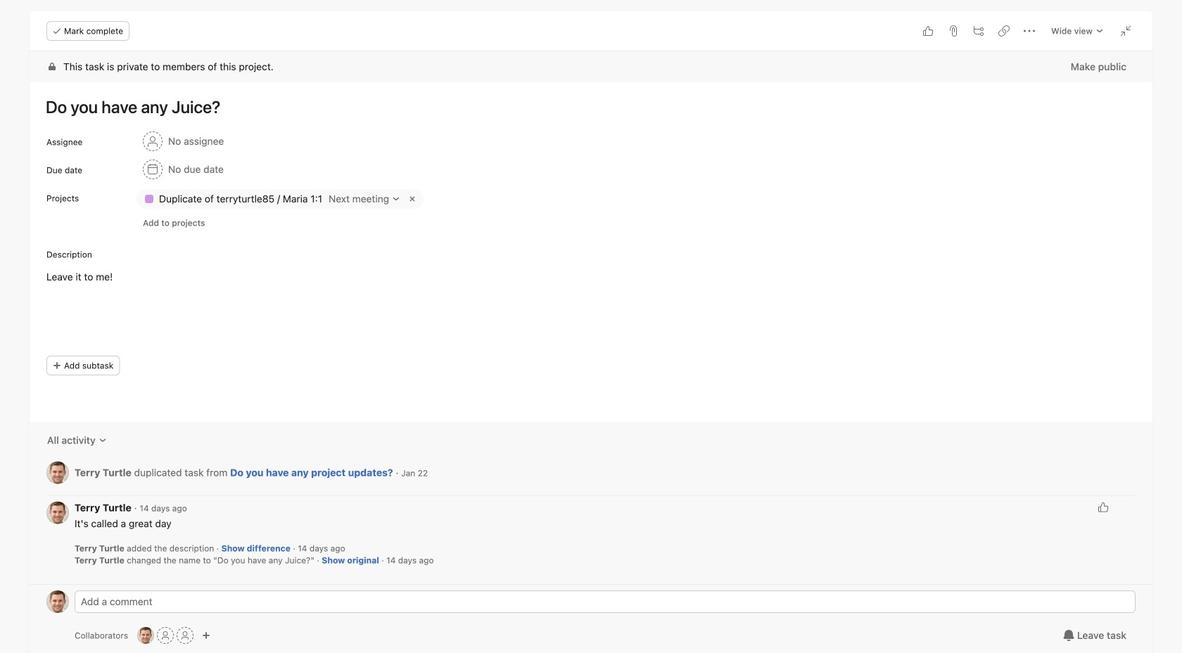 Task type: vqa. For each thing, say whether or not it's contained in the screenshot.
My first portfolio link
no



Task type: locate. For each thing, give the bounding box(es) containing it.
all activity image
[[98, 437, 107, 445]]

more actions for this task image
[[1024, 25, 1035, 37]]

1 horizontal spatial add or remove collaborators image
[[202, 632, 211, 641]]

add or remove collaborators image
[[137, 628, 154, 645], [202, 632, 211, 641]]

open user profile image
[[46, 462, 69, 485], [46, 502, 69, 525], [46, 591, 69, 614]]

2 vertical spatial open user profile image
[[46, 591, 69, 614]]

0 likes. click to like this task comment image
[[1098, 502, 1109, 513]]

0 vertical spatial open user profile image
[[46, 462, 69, 485]]

2 open user profile image from the top
[[46, 502, 69, 525]]

0 likes. click to like this task image
[[923, 25, 934, 37]]

main content
[[30, 51, 1153, 585]]

add subtask image
[[973, 25, 985, 37]]

3 open user profile image from the top
[[46, 591, 69, 614]]

1 vertical spatial open user profile image
[[46, 502, 69, 525]]



Task type: describe. For each thing, give the bounding box(es) containing it.
do you have any juice? dialog
[[30, 11, 1153, 654]]

attachments: add a file to this task, do you have any juice? image
[[948, 25, 959, 37]]

0 horizontal spatial add or remove collaborators image
[[137, 628, 154, 645]]

1 open user profile image from the top
[[46, 462, 69, 485]]

Task Name text field
[[37, 91, 1136, 123]]

copy task link image
[[999, 25, 1010, 37]]

remove image
[[407, 194, 418, 205]]

collapse task pane image
[[1121, 25, 1132, 37]]

description document
[[31, 270, 1136, 301]]



